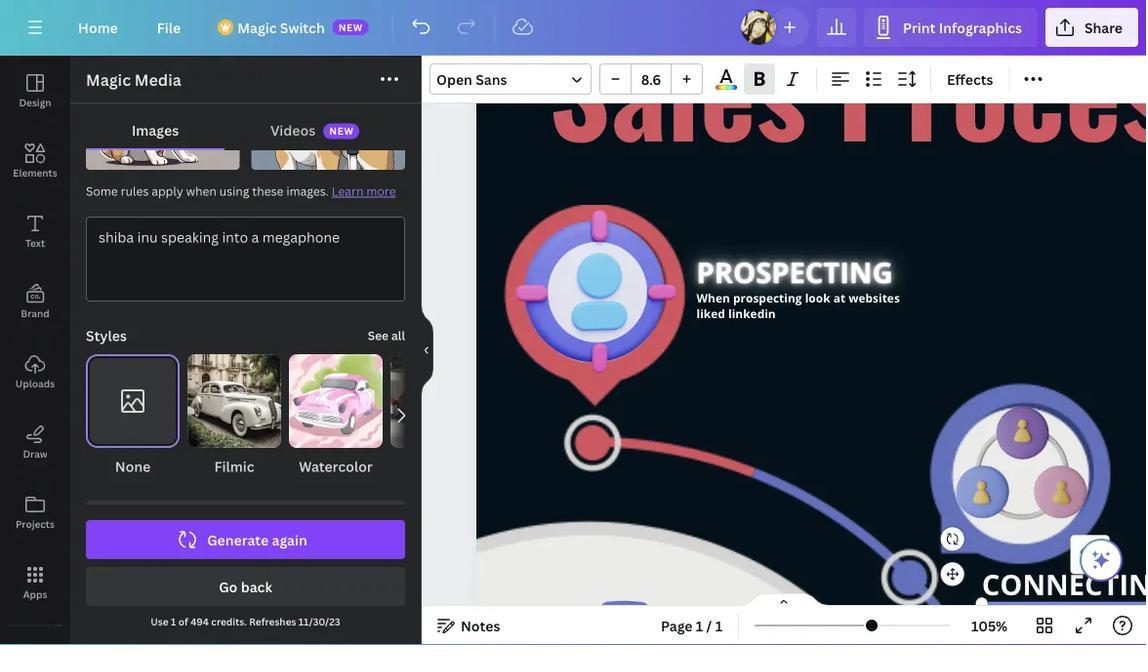 Task type: locate. For each thing, give the bounding box(es) containing it.
notes button
[[430, 610, 508, 642]]

go back
[[219, 578, 272, 596]]

images.
[[287, 183, 329, 199]]

share button
[[1046, 8, 1139, 47]]

0 vertical spatial new
[[339, 21, 363, 34]]

go back button
[[86, 567, 405, 607]]

draw button
[[0, 407, 70, 478]]

apply
[[152, 183, 183, 199]]

print infographics
[[903, 18, 1022, 37]]

text
[[25, 236, 45, 250]]

1 horizontal spatial magic
[[238, 18, 277, 37]]

watercolor
[[299, 458, 373, 476]]

0 horizontal spatial 1
[[171, 615, 176, 628]]

learn more link
[[332, 183, 396, 199]]

of
[[178, 615, 188, 628]]

effects button
[[940, 63, 1002, 95]]

prospecting
[[697, 253, 893, 292]]

1
[[171, 615, 176, 628], [696, 617, 703, 635], [716, 617, 723, 635]]

Describe an image. Include objects, colors, places... text field
[[87, 218, 404, 301]]

learn
[[332, 183, 364, 199]]

media
[[135, 69, 181, 90]]

1 horizontal spatial 1
[[696, 617, 703, 635]]

share
[[1085, 18, 1123, 37]]

text button
[[0, 196, 70, 267]]

photo group
[[391, 355, 484, 478]]

magic left switch
[[238, 18, 277, 37]]

apps
[[23, 588, 47, 601]]

magic for magic media
[[86, 69, 131, 90]]

magic for magic switch
[[238, 18, 277, 37]]

main menu bar
[[0, 0, 1147, 56]]

websites
[[849, 290, 900, 306]]

1 left of on the left bottom of the page
[[171, 615, 176, 628]]

ipsum
[[1023, 602, 1059, 618]]

hide image
[[421, 304, 434, 398]]

prospecting when prospecting look at websites liked linkedin
[[697, 253, 900, 322]]

when
[[697, 290, 730, 306]]

switch
[[280, 18, 325, 37]]

1 left /
[[696, 617, 703, 635]]

refreshes
[[249, 615, 296, 628]]

some rules apply when using these images. learn more
[[86, 183, 396, 199]]

elements
[[13, 166, 57, 179]]

elements button
[[0, 126, 70, 196]]

magic
[[238, 18, 277, 37], [86, 69, 131, 90]]

design button
[[0, 56, 70, 126]]

new right videos
[[329, 125, 354, 138]]

new
[[339, 21, 363, 34], [329, 125, 354, 138]]

again
[[272, 531, 307, 549]]

linkedin
[[729, 306, 776, 322]]

new right switch
[[339, 21, 363, 34]]

using
[[220, 183, 249, 199]]

0 horizontal spatial magic
[[86, 69, 131, 90]]

magic inside main menu bar
[[238, 18, 277, 37]]

magic media
[[86, 69, 181, 90]]

home link
[[63, 8, 134, 47]]

magic left the 'media'
[[86, 69, 131, 90]]

page
[[661, 617, 693, 635]]

all
[[392, 328, 405, 344]]

group
[[600, 63, 703, 95]]

0 vertical spatial magic
[[238, 18, 277, 37]]

brand button
[[0, 267, 70, 337]]

1 right /
[[716, 617, 723, 635]]

infographics
[[939, 18, 1022, 37]]

amet,
[[1113, 602, 1147, 618]]

1 vertical spatial magic
[[86, 69, 131, 90]]

prospecting
[[733, 290, 802, 306]]

see
[[368, 328, 389, 344]]

1 vertical spatial new
[[329, 125, 354, 138]]

sit
[[1095, 602, 1110, 618]]

projects button
[[0, 478, 70, 548]]

elit.
[[1117, 618, 1139, 634]]

Lorem ipsum dolor sit amet, consectetur adipiscing elit. text field
[[982, 602, 1147, 646]]

at
[[834, 290, 846, 306]]

side panel tab list
[[0, 56, 70, 646]]

/
[[707, 617, 712, 635]]



Task type: vqa. For each thing, say whether or not it's contained in the screenshot.
'– –' number field
yes



Task type: describe. For each thing, give the bounding box(es) containing it.
images button
[[86, 111, 225, 148]]

when
[[186, 183, 217, 199]]

11/30/23
[[299, 615, 341, 628]]

apps button
[[0, 548, 70, 618]]

effects
[[947, 70, 994, 88]]

look
[[805, 290, 831, 306]]

videos
[[271, 121, 316, 139]]

uploads
[[15, 377, 55, 390]]

see all button
[[368, 326, 405, 346]]

105% button
[[958, 610, 1022, 642]]

494
[[191, 615, 209, 628]]

photo
[[417, 458, 458, 476]]

see all
[[368, 328, 405, 344]]

brand
[[21, 307, 50, 320]]

styles
[[86, 327, 127, 345]]

rules
[[121, 183, 149, 199]]

canva assistant image
[[1090, 549, 1113, 572]]

draw
[[23, 447, 47, 461]]

dolor
[[1062, 602, 1092, 618]]

audio image
[[0, 634, 70, 646]]

back
[[241, 578, 272, 596]]

notes
[[461, 617, 501, 635]]

these
[[252, 183, 284, 199]]

2 horizontal spatial 1
[[716, 617, 723, 635]]

generate again button
[[86, 521, 405, 560]]

print
[[903, 18, 936, 37]]

credits.
[[211, 615, 247, 628]]

home
[[78, 18, 118, 37]]

new inside main menu bar
[[339, 21, 363, 34]]

some
[[86, 183, 118, 199]]

magic switch
[[238, 18, 325, 37]]

color range image
[[716, 85, 737, 90]]

uploads button
[[0, 337, 70, 407]]

generate
[[207, 531, 269, 549]]

none group
[[86, 355, 180, 478]]

connectin
[[982, 565, 1147, 604]]

filmic
[[214, 458, 254, 476]]

more
[[367, 183, 396, 199]]

– – number field
[[638, 70, 665, 88]]

design
[[19, 96, 51, 109]]

watercolor group
[[289, 355, 383, 478]]

none
[[115, 458, 151, 476]]

file
[[157, 18, 181, 37]]

lorem
[[982, 602, 1020, 618]]

filmic group
[[188, 355, 281, 478]]

print infographics button
[[864, 8, 1038, 47]]

file button
[[141, 8, 196, 47]]

liked
[[697, 306, 726, 322]]

generate again
[[207, 531, 307, 549]]

lorem ipsum dolor sit amet, consectetur adipiscing elit. 
[[982, 602, 1147, 646]]

105%
[[972, 617, 1008, 635]]

1 for of
[[171, 615, 176, 628]]

1 for /
[[696, 617, 703, 635]]

show pages image
[[737, 593, 831, 608]]

adipiscing
[[1055, 618, 1114, 634]]

consectetur
[[982, 618, 1052, 634]]

projects
[[16, 518, 55, 531]]

page 1 / 1
[[661, 617, 723, 635]]

open sans button
[[430, 63, 592, 95]]

use
[[151, 615, 169, 628]]

sans
[[476, 70, 507, 88]]

open sans
[[437, 70, 507, 88]]

open
[[437, 70, 473, 88]]

images
[[132, 121, 179, 139]]

use 1 of 494 credits. refreshes 11/30/23
[[151, 615, 341, 628]]

go
[[219, 578, 238, 596]]



